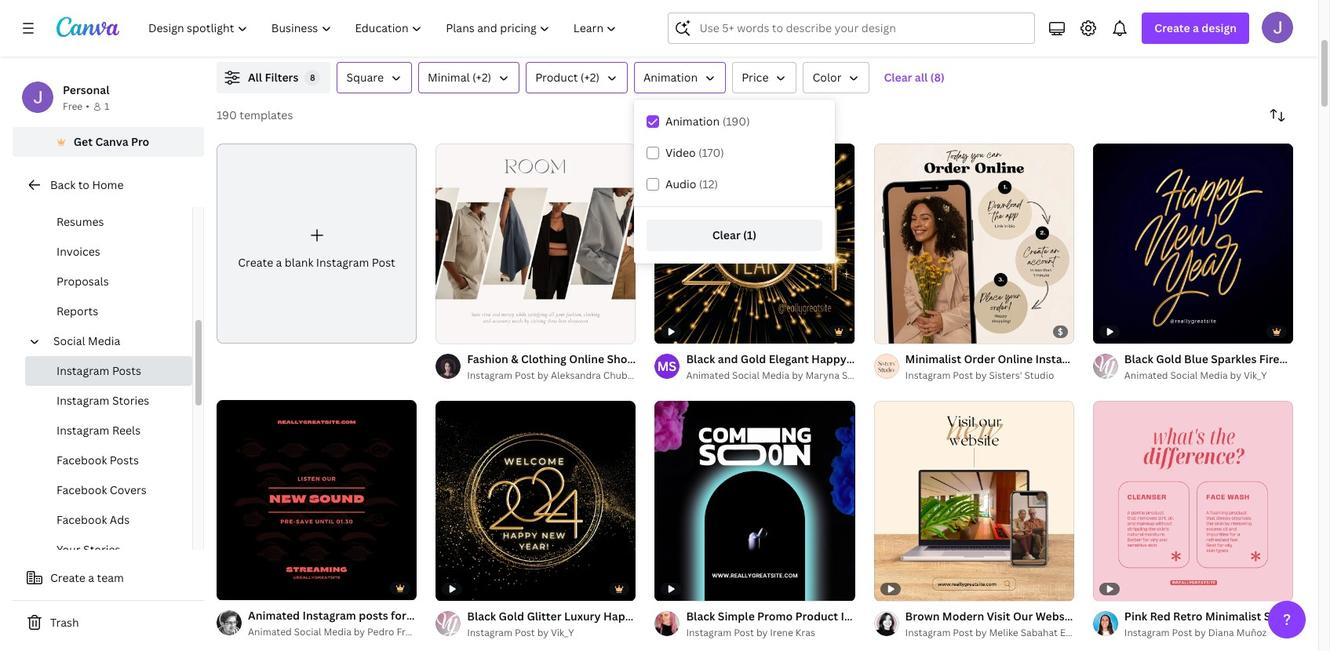 Task type: vqa. For each thing, say whether or not it's contained in the screenshot.
Instagram Post by Vik_Y
yes



Task type: locate. For each thing, give the bounding box(es) containing it.
create inside button
[[50, 571, 85, 586]]

1 vertical spatial stories
[[83, 542, 121, 557]]

visit
[[987, 609, 1011, 624]]

instagram post by vik_y link
[[467, 626, 636, 642]]

facebook down instagram reels
[[57, 453, 107, 468]]

&
[[511, 352, 519, 367]]

0 vertical spatial a
[[1193, 20, 1199, 35]]

black and gold elegant happy new year animated social media animated social media by maryna stryzhak
[[686, 352, 1024, 382]]

0 vertical spatial minimalist
[[906, 352, 962, 367]]

proposals
[[57, 274, 109, 289]]

a left 'team'
[[88, 571, 94, 586]]

social inside 'link'
[[1171, 369, 1198, 382]]

maryna stryzhak image
[[655, 354, 680, 379]]

1 vertical spatial black
[[686, 609, 716, 624]]

posts for facebook posts
[[110, 453, 139, 468]]

facebook covers link
[[25, 476, 192, 506]]

clear inside the clear all (8) button
[[884, 70, 913, 85]]

instagram post by diana muñoz link
[[1125, 626, 1294, 642]]

studio
[[1025, 369, 1055, 382]]

1 vertical spatial minimalist
[[1206, 609, 1262, 624]]

0 vertical spatial create
[[1155, 20, 1191, 35]]

create left design
[[1155, 20, 1191, 35]]

1 vertical spatial facebook
[[57, 483, 107, 498]]

a inside button
[[88, 571, 94, 586]]

1 horizontal spatial (+2)
[[581, 70, 600, 85]]

(+2) inside button
[[473, 70, 492, 85]]

instagram reels
[[57, 423, 141, 438]]

1 vertical spatial create
[[238, 255, 273, 270]]

(+2)
[[473, 70, 492, 85], [581, 70, 600, 85]]

0 horizontal spatial video
[[666, 145, 696, 160]]

video (170)
[[666, 145, 724, 160]]

(+2) inside button
[[581, 70, 600, 85]]

video left pink
[[1082, 609, 1112, 624]]

facebook up facebook ads
[[57, 483, 107, 498]]

create down your
[[50, 571, 85, 586]]

online
[[569, 352, 605, 367], [998, 352, 1033, 367]]

1 (+2) from the left
[[473, 70, 492, 85]]

animation
[[644, 70, 698, 85], [666, 114, 720, 129]]

get canva pro button
[[13, 127, 204, 157]]

0 horizontal spatial a
[[88, 571, 94, 586]]

stories up create a team button
[[83, 542, 121, 557]]

product inside button
[[535, 70, 578, 85]]

None search field
[[668, 13, 1036, 44]]

square
[[347, 70, 384, 85]]

product (+2)
[[535, 70, 600, 85]]

simple
[[718, 609, 755, 624]]

0 horizontal spatial create
[[50, 571, 85, 586]]

(+2) for product (+2)
[[581, 70, 600, 85]]

a
[[1193, 20, 1199, 35], [276, 255, 282, 270], [88, 571, 94, 586]]

all
[[248, 70, 262, 85]]

instagram inside pink red retro minimalist skincare fac instagram post by diana muñoz
[[1125, 627, 1170, 640]]

your
[[57, 542, 81, 557]]

by inside pink red retro minimalist skincare fac instagram post by diana muñoz
[[1195, 627, 1206, 640]]

facebook for facebook posts
[[57, 453, 107, 468]]

facebook ads link
[[25, 506, 192, 535]]

instagram post by vik_y
[[467, 627, 574, 640]]

0 vertical spatial product
[[535, 70, 578, 85]]

by inside black and gold elegant happy new year animated social media animated social media by maryna stryzhak
[[792, 369, 804, 382]]

product inside black simple promo product instagram post instagram post by irene kras
[[796, 609, 839, 624]]

0 vertical spatial video
[[666, 145, 696, 160]]

by inside the fashion & clothing online shop showroom instagram post instagram post by aleksandra chubar
[[537, 369, 549, 382]]

0 horizontal spatial clear
[[713, 228, 741, 243]]

minimalist
[[906, 352, 962, 367], [1206, 609, 1262, 624]]

1 online from the left
[[569, 352, 605, 367]]

resumes
[[57, 214, 104, 229]]

1 vertical spatial product
[[796, 609, 839, 624]]

2 (+2) from the left
[[581, 70, 600, 85]]

2 vertical spatial a
[[88, 571, 94, 586]]

maryna
[[806, 369, 840, 382]]

0 vertical spatial stories
[[112, 393, 149, 408]]

2 horizontal spatial a
[[1193, 20, 1199, 35]]

top level navigation element
[[138, 13, 631, 44]]

black
[[686, 352, 716, 367], [686, 609, 716, 624]]

invoices link
[[25, 237, 192, 267]]

melike
[[989, 627, 1019, 640]]

instagram post by irene kras link
[[686, 626, 855, 642]]

animation up animation (190)
[[644, 70, 698, 85]]

Sort by button
[[1262, 100, 1294, 131]]

free •
[[63, 100, 89, 113]]

red
[[1150, 609, 1171, 624]]

a inside dropdown button
[[1193, 20, 1199, 35]]

1 vertical spatial clear
[[713, 228, 741, 243]]

instagram
[[316, 255, 369, 270], [697, 352, 751, 367], [1036, 352, 1090, 367], [57, 363, 109, 378], [467, 369, 513, 382], [906, 369, 951, 382], [57, 393, 109, 408], [57, 423, 109, 438], [841, 609, 895, 624], [1115, 609, 1169, 624], [467, 627, 513, 640], [686, 627, 732, 640], [906, 627, 951, 640], [1125, 627, 1170, 640]]

create a blank instagram post
[[238, 255, 396, 270]]

0 vertical spatial black
[[686, 352, 716, 367]]

fashion & clothing online shop showroom instagram post image
[[436, 144, 636, 344]]

online up sisters'
[[998, 352, 1033, 367]]

black left simple
[[686, 609, 716, 624]]

1 vertical spatial posts
[[110, 453, 139, 468]]

by inside brown modern visit our website video instagram post instagram post by melike sabahat ediz
[[976, 627, 987, 640]]

black inside black simple promo product instagram post instagram post by irene kras
[[686, 609, 716, 624]]

your stories link
[[25, 535, 192, 565]]

0 vertical spatial vik_y
[[1244, 369, 1267, 382]]

2 horizontal spatial create
[[1155, 20, 1191, 35]]

social media
[[53, 334, 120, 349]]

video
[[666, 145, 696, 160], [1082, 609, 1112, 624]]

2 vertical spatial facebook
[[57, 513, 107, 528]]

social
[[53, 334, 85, 349], [956, 352, 989, 367], [732, 369, 760, 382], [1171, 369, 1198, 382], [294, 626, 321, 639]]

trash link
[[13, 608, 204, 639]]

2 online from the left
[[998, 352, 1033, 367]]

black inside black and gold elegant happy new year animated social media animated social media by maryna stryzhak
[[686, 352, 716, 367]]

a left blank
[[276, 255, 282, 270]]

sabahat
[[1021, 627, 1058, 640]]

stories up reels at the bottom
[[112, 393, 149, 408]]

pink
[[1125, 609, 1148, 624]]

facebook up your stories
[[57, 513, 107, 528]]

0 vertical spatial posts
[[112, 363, 141, 378]]

3 facebook from the top
[[57, 513, 107, 528]]

social media link
[[47, 327, 183, 356]]

create a design button
[[1142, 13, 1250, 44]]

animation up the video (170) on the right of the page
[[666, 114, 720, 129]]

posts down social media link
[[112, 363, 141, 378]]

clear left (1)
[[713, 228, 741, 243]]

posts
[[112, 363, 141, 378], [110, 453, 139, 468]]

0 horizontal spatial product
[[535, 70, 578, 85]]

happy
[[812, 352, 847, 367]]

2 black from the top
[[686, 609, 716, 624]]

0 horizontal spatial (+2)
[[473, 70, 492, 85]]

instagram post templates image
[[959, 0, 1294, 43]]

1 horizontal spatial create
[[238, 255, 273, 270]]

0 vertical spatial clear
[[884, 70, 913, 85]]

brown modern visit our website video instagram post instagram post by melike sabahat ediz
[[906, 609, 1195, 640]]

pink red retro minimalist skincare fac instagram post by diana muñoz
[[1125, 609, 1331, 640]]

maryna stryzhak element
[[655, 354, 680, 379]]

create for create a blank instagram post
[[238, 255, 273, 270]]

animation inside button
[[644, 70, 698, 85]]

clear inside 'clear (1)' button
[[713, 228, 741, 243]]

2 vertical spatial create
[[50, 571, 85, 586]]

0 horizontal spatial minimalist
[[906, 352, 962, 367]]

1 vertical spatial animation
[[666, 114, 720, 129]]

instagram reels link
[[25, 416, 192, 446]]

instagram stories link
[[25, 386, 192, 416]]

1 facebook from the top
[[57, 453, 107, 468]]

website
[[1036, 609, 1079, 624]]

clear (1)
[[713, 228, 757, 243]]

black left and
[[686, 352, 716, 367]]

posts down reels at the bottom
[[110, 453, 139, 468]]

1 vertical spatial a
[[276, 255, 282, 270]]

0 horizontal spatial online
[[569, 352, 605, 367]]

1 horizontal spatial clear
[[884, 70, 913, 85]]

personal
[[63, 82, 109, 97]]

0 vertical spatial animation
[[644, 70, 698, 85]]

clear left all
[[884, 70, 913, 85]]

0 horizontal spatial vik_y
[[551, 627, 574, 640]]

create inside dropdown button
[[1155, 20, 1191, 35]]

animated instagram posts for music release and streaming platforms image
[[217, 400, 417, 601]]

a left design
[[1193, 20, 1199, 35]]

2 facebook from the top
[[57, 483, 107, 498]]

irene
[[770, 627, 794, 640]]

create left blank
[[238, 255, 273, 270]]

muñoz
[[1237, 627, 1267, 640]]

resumes link
[[25, 207, 192, 237]]

0 vertical spatial facebook
[[57, 453, 107, 468]]

create for create a team
[[50, 571, 85, 586]]

1
[[104, 100, 109, 113]]

facebook
[[57, 453, 107, 468], [57, 483, 107, 498], [57, 513, 107, 528]]

clear
[[884, 70, 913, 85], [713, 228, 741, 243]]

1 horizontal spatial product
[[796, 609, 839, 624]]

create for create a design
[[1155, 20, 1191, 35]]

color
[[813, 70, 842, 85]]

media
[[88, 334, 120, 349], [991, 352, 1024, 367], [762, 369, 790, 382], [1200, 369, 1228, 382], [324, 626, 352, 639]]

online inside the fashion & clothing online shop showroom instagram post instagram post by aleksandra chubar
[[569, 352, 605, 367]]

stories for your stories
[[83, 542, 121, 557]]

online up the aleksandra
[[569, 352, 605, 367]]

1 vertical spatial video
[[1082, 609, 1112, 624]]

1 black from the top
[[686, 352, 716, 367]]

video left (170)
[[666, 145, 696, 160]]

1 horizontal spatial vik_y
[[1244, 369, 1267, 382]]

modern
[[943, 609, 985, 624]]

new
[[849, 352, 873, 367]]

8 filter options selected element
[[305, 70, 321, 86]]

product
[[535, 70, 578, 85], [796, 609, 839, 624]]

1 horizontal spatial video
[[1082, 609, 1112, 624]]

create a team
[[50, 571, 124, 586]]

1 vertical spatial vik_y
[[551, 627, 574, 640]]

gold
[[741, 352, 766, 367]]

minimalist up diana
[[1206, 609, 1262, 624]]

minimalist right year
[[906, 352, 962, 367]]

1 horizontal spatial a
[[276, 255, 282, 270]]

proposals link
[[25, 267, 192, 297]]

color button
[[803, 62, 870, 93]]

1 horizontal spatial online
[[998, 352, 1033, 367]]

black simple promo product instagram post link
[[686, 609, 921, 626]]

1 horizontal spatial minimalist
[[1206, 609, 1262, 624]]

pro
[[131, 134, 149, 149]]



Task type: describe. For each thing, give the bounding box(es) containing it.
by inside 'link'
[[1231, 369, 1242, 382]]

190 templates
[[217, 108, 293, 122]]

back to home link
[[13, 170, 204, 201]]

post inside pink red retro minimalist skincare fac instagram post by diana muñoz
[[1172, 627, 1193, 640]]

facebook covers
[[57, 483, 147, 498]]

aleksandra
[[551, 369, 601, 382]]

video inside brown modern visit our website video instagram post instagram post by melike sabahat ediz
[[1082, 609, 1112, 624]]

animation for animation
[[644, 70, 698, 85]]

minimalist order online instagram post link
[[906, 351, 1116, 368]]

ads
[[110, 513, 130, 528]]

stories for instagram stories
[[112, 393, 149, 408]]

(8)
[[931, 70, 945, 85]]

black and gold elegant happy new year animated social media link
[[686, 351, 1024, 368]]

facebook posts
[[57, 453, 139, 468]]

create a blank instagram post element
[[217, 144, 417, 344]]

animation button
[[634, 62, 726, 93]]

canva
[[95, 134, 128, 149]]

price
[[742, 70, 769, 85]]

invoices
[[57, 244, 100, 259]]

clear all (8)
[[884, 70, 945, 85]]

minimalist order online instagram post instagram post by sisters' studio
[[906, 352, 1116, 382]]

reels
[[112, 423, 141, 438]]

facebook for facebook ads
[[57, 513, 107, 528]]

posts for instagram posts
[[112, 363, 141, 378]]

freixo
[[397, 626, 424, 639]]

black for black simple promo product instagram post
[[686, 609, 716, 624]]

animated inside 'link'
[[1125, 369, 1169, 382]]

sisters'
[[989, 369, 1023, 382]]

instagram post by melike sabahat ediz link
[[906, 626, 1079, 642]]

square button
[[337, 62, 412, 93]]

minimalist inside pink red retro minimalist skincare fac instagram post by diana muñoz
[[1206, 609, 1262, 624]]

free
[[63, 100, 83, 113]]

filters
[[265, 70, 299, 85]]

instagram posts
[[57, 363, 141, 378]]

create a blank instagram post link
[[217, 144, 417, 344]]

media inside 'link'
[[1200, 369, 1228, 382]]

all
[[915, 70, 928, 85]]

•
[[86, 100, 89, 113]]

elegant
[[769, 352, 809, 367]]

animated social media by vik_y
[[1125, 369, 1267, 382]]

audio (12)
[[666, 177, 718, 192]]

clear all (8) button
[[876, 62, 953, 93]]

diana
[[1209, 627, 1235, 640]]

your stories
[[57, 542, 121, 557]]

skincare
[[1264, 609, 1310, 624]]

chubar
[[603, 369, 637, 382]]

minimal (+2) button
[[418, 62, 520, 93]]

fashion
[[467, 352, 509, 367]]

8
[[310, 71, 315, 83]]

retro
[[1174, 609, 1203, 624]]

$
[[1058, 326, 1064, 338]]

instagram post by aleksandra chubar link
[[467, 368, 637, 384]]

online inside minimalist order online instagram post instagram post by sisters' studio
[[998, 352, 1033, 367]]

animated social media by pedro freixo
[[248, 626, 424, 639]]

(+2) for minimal (+2)
[[473, 70, 492, 85]]

reports
[[57, 304, 98, 319]]

(12)
[[699, 177, 718, 192]]

vik_y inside 'link'
[[1244, 369, 1267, 382]]

trash
[[50, 615, 79, 630]]

year
[[876, 352, 899, 367]]

a for design
[[1193, 20, 1199, 35]]

blank
[[285, 255, 314, 270]]

templates
[[240, 108, 293, 122]]

covers
[[110, 483, 147, 498]]

brown modern visit our website video instagram post link
[[906, 609, 1195, 626]]

animation for animation (190)
[[666, 114, 720, 129]]

our
[[1013, 609, 1033, 624]]

ediz
[[1060, 627, 1079, 640]]

minimalist order online instagram post image
[[874, 144, 1074, 344]]

Search search field
[[700, 13, 1025, 43]]

by inside minimalist order online instagram post instagram post by sisters' studio
[[976, 369, 987, 382]]

instagram stories
[[57, 393, 149, 408]]

clear for clear all (8)
[[884, 70, 913, 85]]

facebook posts link
[[25, 446, 192, 476]]

(190)
[[723, 114, 750, 129]]

minimalist inside minimalist order online instagram post instagram post by sisters' studio
[[906, 352, 962, 367]]

minimal (+2)
[[428, 70, 492, 85]]

clear for clear (1)
[[713, 228, 741, 243]]

shop
[[607, 352, 635, 367]]

a for team
[[88, 571, 94, 586]]

facebook for facebook covers
[[57, 483, 107, 498]]

audio
[[666, 177, 697, 192]]

all filters
[[248, 70, 299, 85]]

by inside black simple promo product instagram post instagram post by irene kras
[[757, 627, 768, 640]]

clothing
[[521, 352, 567, 367]]

(170)
[[699, 145, 724, 160]]

order
[[964, 352, 995, 367]]

a for blank
[[276, 255, 282, 270]]

product (+2) button
[[526, 62, 628, 93]]

team
[[97, 571, 124, 586]]

price button
[[733, 62, 797, 93]]

home
[[92, 177, 124, 192]]

(1)
[[743, 228, 757, 243]]

animated social media by vik_y link
[[1125, 368, 1294, 384]]

get
[[74, 134, 93, 149]]

clear (1) button
[[647, 220, 823, 251]]

190
[[217, 108, 237, 122]]

reports link
[[25, 297, 192, 327]]

pink red retro minimalist skincare fac link
[[1125, 609, 1331, 626]]

showroom
[[637, 352, 695, 367]]

animated social media by maryna stryzhak link
[[686, 368, 881, 384]]

black for black and gold elegant happy new year animated social media
[[686, 352, 716, 367]]

to
[[78, 177, 89, 192]]

promo
[[758, 609, 793, 624]]

jacob simon image
[[1262, 12, 1294, 43]]

create a design
[[1155, 20, 1237, 35]]

minimal
[[428, 70, 470, 85]]

pedro
[[367, 626, 394, 639]]



